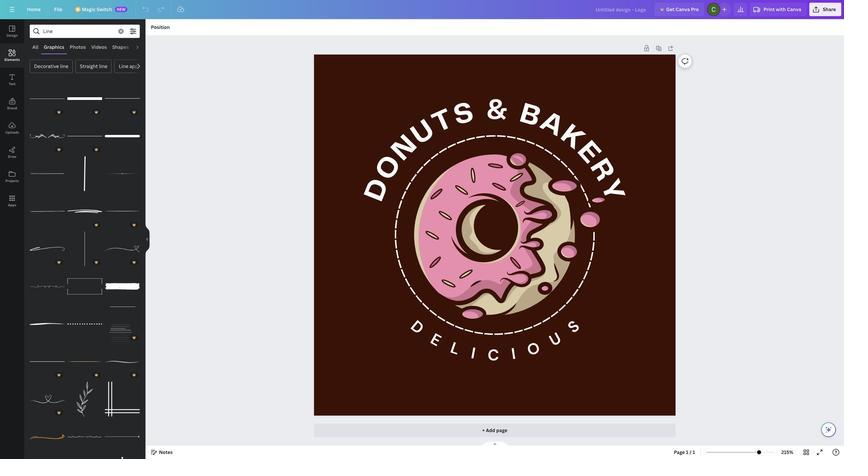 Task type: vqa. For each thing, say whether or not it's contained in the screenshot.
LANGUAGE
no



Task type: describe. For each thing, give the bounding box(es) containing it.
text
[[9, 82, 16, 86]]

l
[[448, 338, 462, 360]]

s inside o u s
[[564, 317, 584, 338]]

notes
[[159, 450, 173, 456]]

a
[[536, 108, 568, 142]]

hide image
[[145, 223, 150, 256]]

switch
[[97, 6, 112, 12]]

straight line
[[80, 63, 107, 69]]

audio button
[[132, 41, 151, 54]]

1 1 from the left
[[686, 450, 689, 456]]

page
[[497, 428, 508, 434]]

line
[[119, 63, 128, 69]]

videos
[[91, 44, 107, 50]]

elements button
[[0, 43, 24, 68]]

show pages image
[[479, 442, 511, 447]]

apps button
[[0, 189, 24, 213]]

design button
[[0, 19, 24, 43]]

file button
[[49, 3, 68, 16]]

home
[[27, 6, 41, 12]]

o for o u s
[[524, 338, 542, 361]]

page
[[674, 450, 685, 456]]

d for d
[[361, 176, 395, 205]]

canva inside dropdown button
[[787, 6, 802, 12]]

print with canva button
[[750, 3, 807, 16]]

graphics
[[44, 44, 64, 50]]

app
[[130, 63, 138, 69]]

straight line button
[[75, 60, 112, 73]]

canva inside button
[[676, 6, 690, 12]]

0 horizontal spatial i
[[469, 344, 477, 364]]

print
[[764, 6, 775, 12]]

share button
[[810, 3, 842, 16]]

t
[[429, 106, 458, 139]]

0 vertical spatial e
[[573, 137, 605, 169]]

hand drawn line divider image
[[30, 420, 65, 455]]

2 1 from the left
[[693, 450, 695, 456]]

get canva pro
[[667, 6, 699, 12]]

brand button
[[0, 92, 24, 116]]

add
[[486, 428, 495, 434]]

Search elements search field
[[43, 25, 114, 38]]

get canva pro button
[[655, 3, 704, 16]]

apps
[[8, 203, 16, 208]]

line for decorative line
[[60, 63, 68, 69]]

shapes
[[112, 44, 129, 50]]

line app button
[[114, 60, 143, 73]]

d for d e l
[[406, 317, 428, 339]]

+ add page button
[[314, 424, 676, 438]]



Task type: locate. For each thing, give the bounding box(es) containing it.
o for o
[[372, 151, 407, 185]]

2 canva from the left
[[787, 6, 802, 12]]

canva left pro
[[676, 6, 690, 12]]

0 horizontal spatial line
[[60, 63, 68, 69]]

design
[[7, 33, 18, 38]]

all button
[[30, 41, 41, 54]]

canva assistant image
[[825, 426, 833, 434]]

0 vertical spatial o
[[372, 151, 407, 185]]

u
[[407, 116, 440, 150], [546, 329, 565, 352]]

+ add page
[[482, 428, 508, 434]]

d
[[361, 176, 395, 205], [406, 317, 428, 339]]

photos button
[[67, 41, 89, 54]]

draw
[[8, 154, 16, 159]]

magic switch
[[82, 6, 112, 12]]

line app
[[119, 63, 138, 69]]

canva right with
[[787, 6, 802, 12]]

215%
[[782, 450, 794, 456]]

o u s
[[524, 317, 584, 361]]

file
[[54, 6, 62, 12]]

position button
[[148, 22, 172, 33]]

projects
[[5, 179, 19, 183]]

b
[[517, 100, 544, 132]]

share
[[823, 6, 836, 12]]

1 right /
[[693, 450, 695, 456]]

1 vertical spatial e
[[427, 330, 444, 352]]

shapes button
[[110, 41, 132, 54]]

e
[[573, 137, 605, 169], [427, 330, 444, 352]]

c
[[487, 346, 499, 366]]

line for straight line
[[99, 63, 107, 69]]

o inside o u s
[[524, 338, 542, 361]]

i right c
[[510, 344, 517, 365]]

uploads button
[[0, 116, 24, 141]]

decorative
[[34, 63, 59, 69]]

text button
[[0, 68, 24, 92]]

new
[[117, 7, 125, 12]]

get
[[667, 6, 675, 12]]

e inside the d e l
[[427, 330, 444, 352]]

magic
[[82, 6, 96, 12]]

fancy line accent decorative element image
[[67, 345, 102, 380]]

brand
[[7, 106, 17, 111]]

1 vertical spatial u
[[546, 329, 565, 352]]

1 vertical spatial o
[[524, 338, 542, 361]]

i
[[469, 344, 477, 364], [510, 344, 517, 365]]

1 horizontal spatial i
[[510, 344, 517, 365]]

0 vertical spatial s
[[451, 99, 477, 131]]

r
[[585, 155, 619, 186]]

decorative line button
[[30, 60, 73, 73]]

1 left /
[[686, 450, 689, 456]]

1 horizontal spatial line
[[99, 63, 107, 69]]

i right the l
[[469, 344, 477, 364]]

elements
[[4, 57, 20, 62]]

1 horizontal spatial s
[[564, 317, 584, 338]]

1 canva from the left
[[676, 6, 690, 12]]

Design title text field
[[590, 3, 652, 16]]

0 vertical spatial d
[[361, 176, 395, 205]]

canva
[[676, 6, 690, 12], [787, 6, 802, 12]]

1 vertical spatial s
[[564, 317, 584, 338]]

signature line image
[[30, 232, 65, 267]]

straight
[[80, 63, 98, 69]]

print with canva
[[764, 6, 802, 12]]

draw button
[[0, 141, 24, 165]]

0 horizontal spatial s
[[451, 99, 477, 131]]

notes button
[[148, 448, 175, 458]]

photos
[[70, 44, 86, 50]]

home link
[[22, 3, 46, 16]]

1 horizontal spatial e
[[573, 137, 605, 169]]

0 vertical spatial u
[[407, 116, 440, 150]]

0 horizontal spatial 1
[[686, 450, 689, 456]]

brush line image
[[105, 269, 140, 304]]

line right decorative
[[60, 63, 68, 69]]

/
[[690, 450, 692, 456]]

1 line from the left
[[60, 63, 68, 69]]

+
[[482, 428, 485, 434]]

d inside the d e l
[[406, 317, 428, 339]]

&
[[486, 97, 508, 125]]

audio
[[134, 44, 148, 50]]

with
[[776, 6, 786, 12]]

decorative line
[[34, 63, 68, 69]]

line inside button
[[60, 63, 68, 69]]

side panel tab list
[[0, 19, 24, 213]]

position
[[151, 24, 170, 30]]

s
[[451, 99, 477, 131], [564, 317, 584, 338]]

y
[[596, 176, 629, 205]]

1 horizontal spatial o
[[524, 338, 542, 361]]

o
[[372, 151, 407, 185], [524, 338, 542, 361]]

2 line from the left
[[99, 63, 107, 69]]

1 horizontal spatial 1
[[693, 450, 695, 456]]

main menu bar
[[0, 0, 844, 19]]

1 horizontal spatial d
[[406, 317, 428, 339]]

0 horizontal spatial e
[[427, 330, 444, 352]]

1
[[686, 450, 689, 456], [693, 450, 695, 456]]

graphics button
[[41, 41, 67, 54]]

215% button
[[777, 448, 799, 458]]

1 horizontal spatial canva
[[787, 6, 802, 12]]

line right straight
[[99, 63, 107, 69]]

all
[[32, 44, 38, 50]]

uploads
[[5, 130, 19, 135]]

1 vertical spatial d
[[406, 317, 428, 339]]

0 horizontal spatial d
[[361, 176, 395, 205]]

pro
[[691, 6, 699, 12]]

n
[[388, 131, 423, 166]]

0 horizontal spatial o
[[372, 151, 407, 185]]

0 horizontal spatial u
[[407, 116, 440, 150]]

u inside o u s
[[546, 329, 565, 352]]

k
[[556, 121, 589, 155]]

group
[[30, 81, 65, 116], [67, 81, 102, 116], [105, 81, 140, 116], [30, 115, 65, 154], [67, 115, 102, 154], [105, 115, 140, 154], [30, 152, 65, 191], [67, 152, 102, 191], [67, 194, 102, 229], [105, 194, 140, 229], [67, 228, 102, 267], [105, 228, 140, 267], [30, 232, 65, 267], [30, 265, 65, 304], [67, 265, 102, 304], [105, 265, 140, 304], [105, 303, 140, 342], [105, 341, 140, 380], [30, 345, 65, 380], [67, 345, 102, 380], [30, 378, 65, 417], [67, 378, 102, 417], [105, 378, 140, 417], [30, 416, 65, 455]]

projects button
[[0, 165, 24, 189]]

page 1 / 1
[[674, 450, 695, 456]]

1 horizontal spatial u
[[546, 329, 565, 352]]

line inside "button"
[[99, 63, 107, 69]]

line
[[60, 63, 68, 69], [99, 63, 107, 69]]

0 horizontal spatial canva
[[676, 6, 690, 12]]

videos button
[[89, 41, 110, 54]]

d e l
[[406, 317, 462, 360]]



